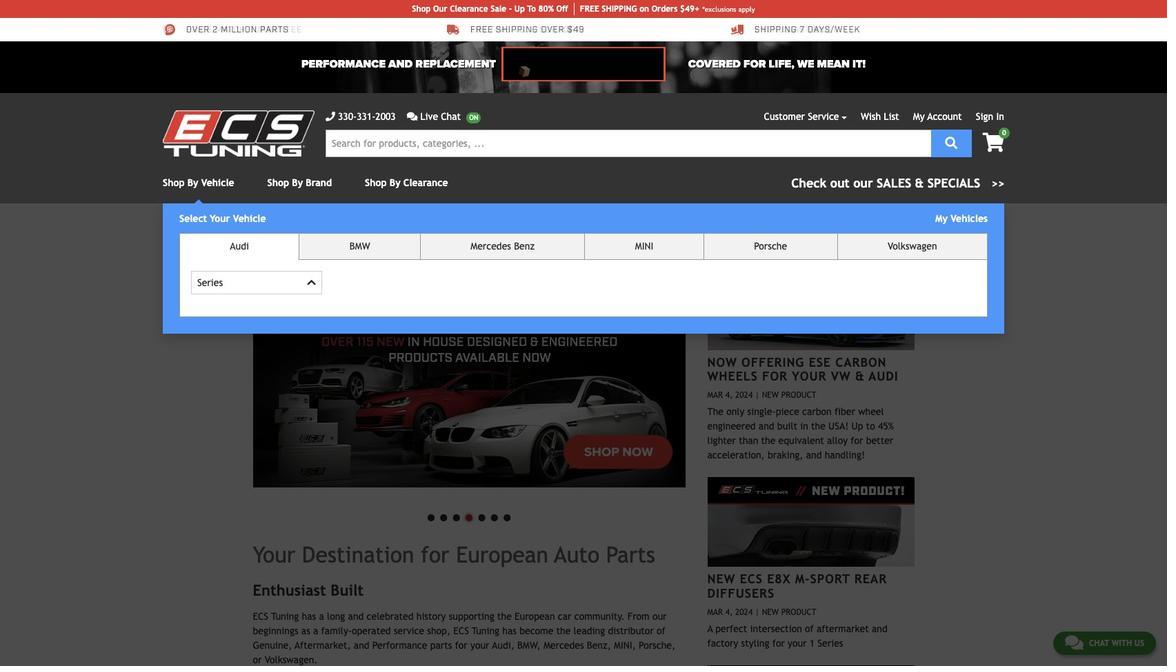 Task type: describe. For each thing, give the bounding box(es) containing it.
styling
[[741, 638, 769, 649]]

new ecs e8x m-sport rear diffusers image
[[707, 477, 914, 567]]

tab list containing audi
[[179, 233, 988, 318]]

2 • from the left
[[437, 502, 450, 530]]

specials
[[927, 176, 980, 190]]

phone image
[[326, 112, 335, 121]]

Search text field
[[326, 130, 931, 157]]

better
[[866, 435, 893, 446]]

handling!
[[825, 450, 865, 461]]

shop by brand
[[267, 177, 332, 188]]

1 vertical spatial chat
[[1089, 639, 1109, 648]]

new inside new ecs e8x m-sport rear diffusers
[[707, 572, 736, 586]]

vw
[[831, 369, 851, 383]]

new for your
[[762, 391, 779, 400]]

sales
[[877, 176, 911, 190]]

over
[[541, 25, 565, 35]]

guarantee
[[249, 25, 302, 35]]

ecs down 'supporting'
[[453, 626, 469, 637]]

free shipping over $49
[[470, 25, 585, 35]]

1 horizontal spatial tuning
[[472, 626, 499, 637]]

4 • from the left
[[463, 502, 475, 530]]

audi inside now offering ese carbon wheels for your vw & audi
[[869, 369, 898, 383]]

it!
[[853, 57, 866, 71]]

days/week
[[808, 25, 860, 35]]

mean
[[817, 57, 850, 71]]

alloy
[[827, 435, 848, 446]]

1 horizontal spatial built
[[813, 25, 838, 35]]

2024 for ecs
[[735, 607, 753, 617]]

my account link
[[913, 111, 962, 122]]

usa!
[[828, 421, 849, 432]]

now offering ese carbon wheels for your vw & audi
[[707, 355, 898, 383]]

by for brand
[[292, 177, 303, 188]]

in
[[996, 111, 1004, 122]]

history
[[416, 611, 446, 622]]

or
[[253, 655, 262, 666]]

apply
[[738, 5, 755, 13]]

2 vertical spatial your
[[253, 542, 295, 567]]

long
[[327, 611, 345, 622]]

$49
[[567, 25, 585, 35]]

family-
[[321, 626, 352, 637]]

price
[[186, 25, 213, 35]]

intersection
[[750, 623, 802, 634]]

shop,
[[427, 626, 450, 637]]

80%
[[538, 4, 554, 14]]

clearance for our
[[450, 4, 488, 14]]

price match guarantee link
[[163, 23, 302, 36]]

product for your
[[781, 391, 816, 400]]

my vehicles
[[935, 213, 988, 224]]

leading
[[574, 626, 605, 637]]

built inside mar 4, 2024 | new product the only single-piece carbon fiber wheel engineered and built in the usa! up to 45% lighter than the equivalent alloy for better acceleration, braking, and handling!
[[777, 421, 797, 432]]

free
[[580, 4, 599, 14]]

shopping cart image
[[983, 133, 1004, 152]]

shop for shop our clearance sale - up to 80% off
[[412, 4, 431, 14]]

of inside the ecs tuning has a long and celebrated history supporting the european car community. from our beginnings as a family-operated service shop, ecs tuning has become the leading distributor of genuine, aftermarket, and performance parts for your audi, bmw, mercedes benz, mini, porsche, or volkswagen.
[[657, 626, 665, 637]]

fiber
[[835, 406, 855, 417]]

beginnings
[[253, 626, 298, 637]]

now
[[707, 355, 737, 370]]

car
[[558, 611, 571, 622]]

customer service
[[764, 111, 839, 122]]

destination
[[302, 542, 414, 567]]

your inside the ecs tuning has a long and celebrated history supporting the european car community. from our beginnings as a family-operated service shop, ecs tuning has become the leading distributor of genuine, aftermarket, and performance parts for your audi, bmw, mercedes benz, mini, porsche, or volkswagen.
[[470, 640, 489, 651]]

volkswagen.
[[265, 655, 318, 666]]

vehicle for shop by vehicle
[[201, 177, 234, 188]]

shipping
[[755, 25, 797, 35]]

distributor
[[608, 626, 654, 637]]

your destination for european auto parts
[[253, 542, 655, 567]]

lifetime replacement program banner image
[[501, 47, 666, 81]]

free ship ping on orders $49+ *exclusions apply
[[580, 4, 755, 14]]

0 vertical spatial a
[[319, 611, 324, 622]]

*exclusions
[[702, 5, 736, 13]]

series inside tab list
[[197, 277, 223, 288]]

0 horizontal spatial a
[[313, 626, 318, 637]]

view all
[[876, 243, 908, 250]]

wish list
[[861, 111, 899, 122]]

clearance for by
[[403, 177, 448, 188]]

enthusiast built
[[755, 25, 838, 35]]

price match guarantee
[[186, 25, 302, 35]]

& inside now offering ese carbon wheels for your vw & audi
[[855, 369, 865, 383]]

customer service button
[[764, 110, 847, 124]]

service
[[808, 111, 839, 122]]

up inside mar 4, 2024 | new product the only single-piece carbon fiber wheel engineered and built in the usa! up to 45% lighter than the equivalent alloy for better acceleration, braking, and handling!
[[851, 421, 863, 432]]

ecs up the beginnings
[[253, 611, 268, 622]]

ecs tuning has a long and celebrated history supporting the european car community. from our beginnings as a family-operated service shop, ecs tuning has become the leading distributor of genuine, aftermarket, and performance parts for your audi, bmw, mercedes benz, mini, porsche, or volkswagen.
[[253, 611, 675, 666]]

over 2 million parts
[[186, 25, 289, 35]]

diffusers
[[707, 586, 775, 600]]

tech
[[514, 25, 537, 35]]

0 horizontal spatial your
[[210, 213, 230, 224]]

by for clearance
[[390, 177, 400, 188]]

| for ecs
[[755, 607, 759, 617]]

piece
[[776, 406, 799, 417]]

shop for shop by brand
[[267, 177, 289, 188]]

orders
[[652, 4, 678, 14]]

| for offering
[[755, 391, 759, 400]]

• • • • • • •
[[425, 502, 513, 530]]

shop our clearance sale - up to 80% off
[[412, 4, 568, 14]]

performance and replacement
[[301, 57, 496, 71]]

covered for life, we mean it!
[[688, 57, 866, 71]]

porsche
[[754, 241, 787, 252]]

lifetime tech support
[[470, 25, 581, 35]]

ship
[[602, 4, 619, 14]]

shop for shop by vehicle
[[163, 177, 185, 188]]

new for diffusers
[[762, 607, 779, 617]]

parts
[[606, 542, 655, 567]]

mar 4, 2024 | new product the only single-piece carbon fiber wheel engineered and built in the usa! up to 45% lighter than the equivalent alloy for better acceleration, braking, and handling!
[[707, 391, 894, 461]]

factory
[[707, 638, 738, 649]]

bmw
[[350, 241, 370, 252]]

for
[[744, 57, 766, 71]]

wheel
[[858, 406, 884, 417]]

over
[[186, 25, 210, 35]]

45%
[[878, 421, 894, 432]]

wheels
[[707, 369, 758, 383]]

generic - monthly recap image
[[253, 237, 685, 488]]

million
[[221, 25, 257, 35]]

select your vehicle
[[179, 213, 266, 224]]

audi inside tab list
[[230, 241, 249, 252]]

my for my account
[[913, 111, 925, 122]]

0 vertical spatial chat
[[441, 111, 461, 122]]

product for diffusers
[[781, 607, 816, 617]]

330-
[[338, 111, 357, 122]]

and down single-
[[759, 421, 774, 432]]

your inside now offering ese carbon wheels for your vw & audi
[[792, 369, 827, 383]]

mar for new ecs e8x m-sport rear diffusers
[[707, 607, 723, 617]]

mini,
[[614, 640, 636, 651]]

5 • from the left
[[475, 502, 488, 530]]

enthusiast for enthusiast built
[[253, 581, 326, 599]]



Task type: vqa. For each thing, say whether or not it's contained in the screenshot.
Add associated with $75.64
no



Task type: locate. For each thing, give the bounding box(es) containing it.
your up the enthusiast built on the bottom of the page
[[253, 542, 295, 567]]

audi down 'select your vehicle'
[[230, 241, 249, 252]]

4, up only
[[725, 391, 733, 400]]

shop by vehicle link
[[163, 177, 234, 188]]

off
[[556, 4, 568, 14]]

1 | from the top
[[755, 391, 759, 400]]

1 horizontal spatial a
[[319, 611, 324, 622]]

clearance
[[450, 4, 488, 14], [403, 177, 448, 188]]

1 horizontal spatial chat
[[1089, 639, 1109, 648]]

0 horizontal spatial up
[[514, 4, 525, 14]]

1 vertical spatial &
[[855, 369, 865, 383]]

mercedes down car
[[543, 640, 584, 651]]

the right in
[[811, 421, 826, 432]]

my left account
[[913, 111, 925, 122]]

your left 'vw'
[[792, 369, 827, 383]]

clearance down "live"
[[403, 177, 448, 188]]

up
[[514, 4, 525, 14], [851, 421, 863, 432]]

1 vertical spatial |
[[755, 607, 759, 617]]

tuning down 'supporting'
[[472, 626, 499, 637]]

my for my vehicles
[[935, 213, 948, 224]]

0 horizontal spatial my
[[913, 111, 925, 122]]

1 vertical spatial european
[[515, 611, 555, 622]]

clearance up free
[[450, 4, 488, 14]]

the up audi,
[[497, 611, 512, 622]]

0 vertical spatial vehicle
[[201, 177, 234, 188]]

shop right brand in the top of the page
[[365, 177, 387, 188]]

0 vertical spatial tuning
[[271, 611, 299, 622]]

a right as
[[313, 626, 318, 637]]

a
[[707, 623, 713, 634]]

2024 down diffusers
[[735, 607, 753, 617]]

1 horizontal spatial series
[[818, 638, 843, 649]]

vehicle up 'select your vehicle'
[[201, 177, 234, 188]]

2 by from the left
[[292, 177, 303, 188]]

0 vertical spatial my
[[913, 111, 925, 122]]

2 4, from the top
[[725, 607, 733, 617]]

1 horizontal spatial parts
[[430, 640, 452, 651]]

now offering ese carbon wheels for your vw & audi image
[[707, 261, 914, 350]]

for inside the ecs tuning has a long and celebrated history supporting the european car community. from our beginnings as a family-operated service shop, ecs tuning has become the leading distributor of genuine, aftermarket, and performance parts for your audi, bmw, mercedes benz, mini, porsche, or volkswagen.
[[455, 640, 468, 651]]

6 • from the left
[[488, 502, 501, 530]]

porsche,
[[639, 640, 675, 651]]

& right 'vw'
[[855, 369, 865, 383]]

0 vertical spatial mercedes
[[471, 241, 511, 252]]

2 horizontal spatial by
[[390, 177, 400, 188]]

1 horizontal spatial &
[[915, 176, 924, 190]]

covered
[[688, 57, 741, 71]]

0 vertical spatial new
[[762, 391, 779, 400]]

us
[[1134, 639, 1144, 648]]

my left vehicles
[[935, 213, 948, 224]]

chat
[[441, 111, 461, 122], [1089, 639, 1109, 648]]

1 horizontal spatial of
[[805, 623, 814, 634]]

sign in link
[[976, 111, 1004, 122]]

sign
[[976, 111, 993, 122]]

ecs tuning image
[[163, 110, 315, 157]]

search image
[[945, 136, 958, 149]]

product up piece
[[781, 391, 816, 400]]

& right sales
[[915, 176, 924, 190]]

1 2024 from the top
[[735, 391, 753, 400]]

list
[[884, 111, 899, 122]]

parts down shop, at bottom
[[430, 640, 452, 651]]

new up perfect
[[707, 572, 736, 586]]

comments image
[[407, 112, 418, 121]]

0 vertical spatial product
[[781, 391, 816, 400]]

and down operated at left bottom
[[354, 640, 369, 651]]

0 horizontal spatial built
[[777, 421, 797, 432]]

free shipping over $49 link
[[447, 23, 585, 36]]

3 by from the left
[[390, 177, 400, 188]]

wish list link
[[861, 111, 899, 122]]

the right than
[[761, 435, 776, 446]]

0 vertical spatial mar
[[707, 391, 723, 400]]

0
[[1002, 129, 1006, 137]]

has up as
[[302, 611, 316, 622]]

new inside mar 4, 2024 | new product the only single-piece carbon fiber wheel engineered and built in the usa! up to 45% lighter than the equivalent alloy for better acceleration, braking, and handling!
[[762, 391, 779, 400]]

0 horizontal spatial &
[[855, 369, 865, 383]]

for
[[851, 435, 863, 446], [421, 542, 449, 567], [772, 638, 785, 649], [455, 640, 468, 651]]

0 vertical spatial &
[[915, 176, 924, 190]]

shipping 7 days/week link
[[731, 23, 860, 36]]

2 2024 from the top
[[735, 607, 753, 617]]

1 vertical spatial mercedes
[[543, 640, 584, 651]]

product inside the mar 4, 2024 | new product a perfect intersection of aftermarket and factory styling for your 1 series
[[781, 607, 816, 617]]

offering
[[742, 355, 804, 370]]

by up select
[[187, 177, 198, 188]]

the down car
[[556, 626, 571, 637]]

ecs left news
[[774, 237, 802, 255]]

mar for now offering ese carbon wheels for your vw & audi
[[707, 391, 723, 400]]

become
[[520, 626, 553, 637]]

and
[[388, 57, 413, 71]]

shop left our
[[412, 4, 431, 14]]

for down 'supporting'
[[455, 640, 468, 651]]

$49+
[[680, 4, 699, 14]]

0 horizontal spatial chat
[[441, 111, 461, 122]]

genuine,
[[253, 640, 292, 651]]

1 vertical spatial my
[[935, 213, 948, 224]]

mercedes inside the ecs tuning has a long and celebrated history supporting the european car community. from our beginnings as a family-operated service shop, ecs tuning has become the leading distributor of genuine, aftermarket, and performance parts for your audi, bmw, mercedes benz, mini, porsche, or volkswagen.
[[543, 640, 584, 651]]

2024 inside the mar 4, 2024 | new product a perfect intersection of aftermarket and factory styling for your 1 series
[[735, 607, 753, 617]]

of up 1
[[805, 623, 814, 634]]

1 vertical spatial clearance
[[403, 177, 448, 188]]

4, inside the mar 4, 2024 | new product a perfect intersection of aftermarket and factory styling for your 1 series
[[725, 607, 733, 617]]

0 horizontal spatial your
[[470, 640, 489, 651]]

by for vehicle
[[187, 177, 198, 188]]

the
[[707, 406, 723, 417]]

1 vertical spatial built
[[777, 421, 797, 432]]

lighter
[[707, 435, 736, 446]]

3 • from the left
[[450, 502, 463, 530]]

and right long
[[348, 611, 364, 622]]

new inside the mar 4, 2024 | new product a perfect intersection of aftermarket and factory styling for your 1 series
[[762, 607, 779, 617]]

1 horizontal spatial audi
[[869, 369, 898, 383]]

for down • • • • • • •
[[421, 542, 449, 567]]

your left audi,
[[470, 640, 489, 651]]

1 vertical spatial new
[[707, 572, 736, 586]]

sport
[[810, 572, 850, 586]]

mercedes inside tab list
[[471, 241, 511, 252]]

new up 'intersection'
[[762, 607, 779, 617]]

mar inside mar 4, 2024 | new product the only single-piece carbon fiber wheel engineered and built in the usa! up to 45% lighter than the equivalent alloy for better acceleration, braking, and handling!
[[707, 391, 723, 400]]

by left brand in the top of the page
[[292, 177, 303, 188]]

supporting
[[449, 611, 494, 622]]

of
[[805, 623, 814, 634], [657, 626, 665, 637]]

2024 inside mar 4, 2024 | new product the only single-piece carbon fiber wheel engineered and built in the usa! up to 45% lighter than the equivalent alloy for better acceleration, braking, and handling!
[[735, 391, 753, 400]]

4, up perfect
[[725, 607, 733, 617]]

live
[[420, 111, 438, 122]]

1 vertical spatial audi
[[869, 369, 898, 383]]

series down 'select your vehicle'
[[197, 277, 223, 288]]

| up single-
[[755, 391, 759, 400]]

0 vertical spatial enthusiast
[[755, 25, 810, 35]]

european
[[456, 542, 548, 567], [515, 611, 555, 622]]

mercedes benz
[[471, 241, 535, 252]]

1 horizontal spatial mercedes
[[543, 640, 584, 651]]

1 vertical spatial up
[[851, 421, 863, 432]]

1 vertical spatial mar
[[707, 607, 723, 617]]

vehicles
[[951, 213, 988, 224]]

ese
[[809, 355, 831, 370]]

0 vertical spatial clearance
[[450, 4, 488, 14]]

parts right million at top
[[260, 25, 289, 35]]

audi,
[[492, 640, 514, 651]]

product down new ecs e8x m-sport rear diffusers link
[[781, 607, 816, 617]]

vehicle right select
[[233, 213, 266, 224]]

select
[[179, 213, 207, 224]]

1 mar from the top
[[707, 391, 723, 400]]

1 horizontal spatial my
[[935, 213, 948, 224]]

1 horizontal spatial up
[[851, 421, 863, 432]]

tuning up the beginnings
[[271, 611, 299, 622]]

ecs left "e8x"
[[740, 572, 763, 586]]

| up 'intersection'
[[755, 607, 759, 617]]

1 vertical spatial your
[[792, 369, 827, 383]]

0 vertical spatial your
[[210, 213, 230, 224]]

2 mar from the top
[[707, 607, 723, 617]]

community.
[[574, 611, 625, 622]]

my account
[[913, 111, 962, 122]]

and down the equivalent at the bottom of the page
[[806, 450, 822, 461]]

1 horizontal spatial by
[[292, 177, 303, 188]]

1 horizontal spatial clearance
[[450, 4, 488, 14]]

now offering ese carbon wheels for your vw & audi link
[[707, 355, 898, 383]]

over 2 million parts link
[[163, 23, 289, 36]]

and inside the mar 4, 2024 | new product a perfect intersection of aftermarket and factory styling for your 1 series
[[872, 623, 888, 634]]

audi up the wheel
[[869, 369, 898, 383]]

your left 1
[[788, 638, 807, 649]]

4, for new ecs e8x m-sport rear diffusers
[[725, 607, 733, 617]]

1 horizontal spatial has
[[502, 626, 517, 637]]

european inside the ecs tuning has a long and celebrated history supporting the european car community. from our beginnings as a family-operated service shop, ecs tuning has become the leading distributor of genuine, aftermarket, and performance parts for your audi, bmw, mercedes benz, mini, porsche, or volkswagen.
[[515, 611, 555, 622]]

acceleration,
[[707, 450, 765, 461]]

0 horizontal spatial mercedes
[[471, 241, 511, 252]]

sign in
[[976, 111, 1004, 122]]

2024 for offering
[[735, 391, 753, 400]]

bmw,
[[517, 640, 541, 651]]

performance
[[301, 57, 386, 71]]

european up become
[[515, 611, 555, 622]]

1 vertical spatial enthusiast
[[253, 581, 326, 599]]

4, inside mar 4, 2024 | new product the only single-piece carbon fiber wheel engineered and built in the usa! up to 45% lighter than the equivalent alloy for better acceleration, braking, and handling!
[[725, 391, 733, 400]]

tab list
[[179, 233, 988, 318]]

has up audi,
[[502, 626, 517, 637]]

0 vertical spatial audi
[[230, 241, 249, 252]]

live chat
[[420, 111, 461, 122]]

-
[[509, 4, 512, 14]]

perfect
[[715, 623, 747, 634]]

series right 1
[[818, 638, 843, 649]]

0 horizontal spatial clearance
[[403, 177, 448, 188]]

2 horizontal spatial your
[[792, 369, 827, 383]]

331-
[[357, 111, 375, 122]]

ping
[[619, 4, 637, 14]]

your right select
[[210, 213, 230, 224]]

parts inside the ecs tuning has a long and celebrated history supporting the european car community. from our beginnings as a family-operated service shop, ecs tuning has become the leading distributor of genuine, aftermarket, and performance parts for your audi, bmw, mercedes benz, mini, porsche, or volkswagen.
[[430, 640, 452, 651]]

1 by from the left
[[187, 177, 198, 188]]

1 vertical spatial tuning
[[472, 626, 499, 637]]

for down 'intersection'
[[772, 638, 785, 649]]

| inside mar 4, 2024 | new product the only single-piece carbon fiber wheel engineered and built in the usa! up to 45% lighter than the equivalent alloy for better acceleration, braking, and handling!
[[755, 391, 759, 400]]

tuning
[[271, 611, 299, 622], [472, 626, 499, 637]]

1 vertical spatial 2024
[[735, 607, 753, 617]]

shipping 7 days/week
[[755, 25, 860, 35]]

for up handling! at the bottom right of the page
[[851, 435, 863, 446]]

by down 2003 in the left top of the page
[[390, 177, 400, 188]]

your
[[788, 638, 807, 649], [470, 640, 489, 651]]

mar up the the
[[707, 391, 723, 400]]

enthusiast for enthusiast built
[[755, 25, 810, 35]]

0 horizontal spatial tuning
[[271, 611, 299, 622]]

1 horizontal spatial your
[[788, 638, 807, 649]]

2 | from the top
[[755, 607, 759, 617]]

2 product from the top
[[781, 607, 816, 617]]

2 vertical spatial new
[[762, 607, 779, 617]]

0 vertical spatial 4,
[[725, 391, 733, 400]]

1 vertical spatial series
[[818, 638, 843, 649]]

by
[[187, 177, 198, 188], [292, 177, 303, 188], [390, 177, 400, 188]]

to
[[527, 4, 536, 14]]

1 vertical spatial parts
[[430, 640, 452, 651]]

1 horizontal spatial your
[[253, 542, 295, 567]]

a left long
[[319, 611, 324, 622]]

2024 up only
[[735, 391, 753, 400]]

shop by vehicle
[[163, 177, 234, 188]]

|
[[755, 391, 759, 400], [755, 607, 759, 617]]

7 • from the left
[[501, 502, 513, 530]]

product inside mar 4, 2024 | new product the only single-piece carbon fiber wheel engineered and built in the usa! up to 45% lighter than the equivalent alloy for better acceleration, braking, and handling!
[[781, 391, 816, 400]]

0 vertical spatial parts
[[260, 25, 289, 35]]

1 horizontal spatial enthusiast
[[755, 25, 810, 35]]

shop left brand in the top of the page
[[267, 177, 289, 188]]

0 vertical spatial |
[[755, 391, 759, 400]]

built right 7
[[813, 25, 838, 35]]

of inside the mar 4, 2024 | new product a perfect intersection of aftermarket and factory styling for your 1 series
[[805, 623, 814, 634]]

of down our
[[657, 626, 665, 637]]

0 vertical spatial 2024
[[735, 391, 753, 400]]

| inside the mar 4, 2024 | new product a perfect intersection of aftermarket and factory styling for your 1 series
[[755, 607, 759, 617]]

& inside "sales & specials" link
[[915, 176, 924, 190]]

lifetime
[[470, 25, 511, 35]]

enthusiast built
[[253, 581, 364, 599]]

mar up a
[[707, 607, 723, 617]]

1 vertical spatial has
[[502, 626, 517, 637]]

a
[[319, 611, 324, 622], [313, 626, 318, 637]]

mar inside the mar 4, 2024 | new product a perfect intersection of aftermarket and factory styling for your 1 series
[[707, 607, 723, 617]]

for inside mar 4, 2024 | new product the only single-piece carbon fiber wheel engineered and built in the usa! up to 45% lighter than the equivalent alloy for better acceleration, braking, and handling!
[[851, 435, 863, 446]]

free
[[470, 25, 493, 35]]

1 vertical spatial 4,
[[725, 607, 733, 617]]

european down • • • • • • •
[[456, 542, 548, 567]]

4, for now offering ese carbon wheels for your vw & audi
[[725, 391, 733, 400]]

chat left the with
[[1089, 639, 1109, 648]]

shop our clearance sale - up to 80% off link
[[412, 3, 574, 15]]

for inside the mar 4, 2024 | new product a perfect intersection of aftermarket and factory styling for your 1 series
[[772, 638, 785, 649]]

performance
[[372, 640, 427, 651]]

0 horizontal spatial parts
[[260, 25, 289, 35]]

replacement
[[415, 57, 496, 71]]

braking,
[[768, 450, 803, 461]]

series inside the mar 4, 2024 | new product a perfect intersection of aftermarket and factory styling for your 1 series
[[818, 638, 843, 649]]

chat right "live"
[[441, 111, 461, 122]]

with
[[1112, 639, 1132, 648]]

built down piece
[[777, 421, 797, 432]]

0 vertical spatial built
[[813, 25, 838, 35]]

your inside the mar 4, 2024 | new product a perfect intersection of aftermarket and factory styling for your 1 series
[[788, 638, 807, 649]]

new up single-
[[762, 391, 779, 400]]

volkswagen
[[888, 241, 937, 252]]

only
[[726, 406, 744, 417]]

1 product from the top
[[781, 391, 816, 400]]

0 horizontal spatial by
[[187, 177, 198, 188]]

1 vertical spatial a
[[313, 626, 318, 637]]

0 horizontal spatial of
[[657, 626, 665, 637]]

4,
[[725, 391, 733, 400], [725, 607, 733, 617]]

up left to
[[851, 421, 863, 432]]

0 horizontal spatial enthusiast
[[253, 581, 326, 599]]

engineered
[[707, 421, 756, 432]]

shop up select
[[163, 177, 185, 188]]

new ecs e8x m-sport rear diffusers
[[707, 572, 887, 600]]

and right aftermarket on the bottom right of page
[[872, 623, 888, 634]]

product
[[781, 391, 816, 400], [781, 607, 816, 617]]

sales & specials link
[[791, 174, 1004, 192]]

shop for shop by clearance
[[365, 177, 387, 188]]

e8x
[[767, 572, 791, 586]]

your
[[210, 213, 230, 224], [792, 369, 827, 383], [253, 542, 295, 567]]

mercedes left benz
[[471, 241, 511, 252]]

equivalent
[[778, 435, 824, 446]]

1 vertical spatial vehicle
[[233, 213, 266, 224]]

1 4, from the top
[[725, 391, 733, 400]]

1 vertical spatial product
[[781, 607, 816, 617]]

0 horizontal spatial audi
[[230, 241, 249, 252]]

0 vertical spatial has
[[302, 611, 316, 622]]

0 horizontal spatial has
[[302, 611, 316, 622]]

ecs inside new ecs e8x m-sport rear diffusers
[[740, 572, 763, 586]]

enthusiast built link
[[731, 23, 838, 36]]

0 vertical spatial series
[[197, 277, 223, 288]]

mini
[[635, 241, 653, 252]]

0 vertical spatial up
[[514, 4, 525, 14]]

view
[[876, 243, 895, 250]]

0 horizontal spatial series
[[197, 277, 223, 288]]

vehicle for select your vehicle
[[233, 213, 266, 224]]

1 • from the left
[[425, 502, 437, 530]]

0 vertical spatial european
[[456, 542, 548, 567]]

330-331-2003
[[338, 111, 396, 122]]

up right -
[[514, 4, 525, 14]]



